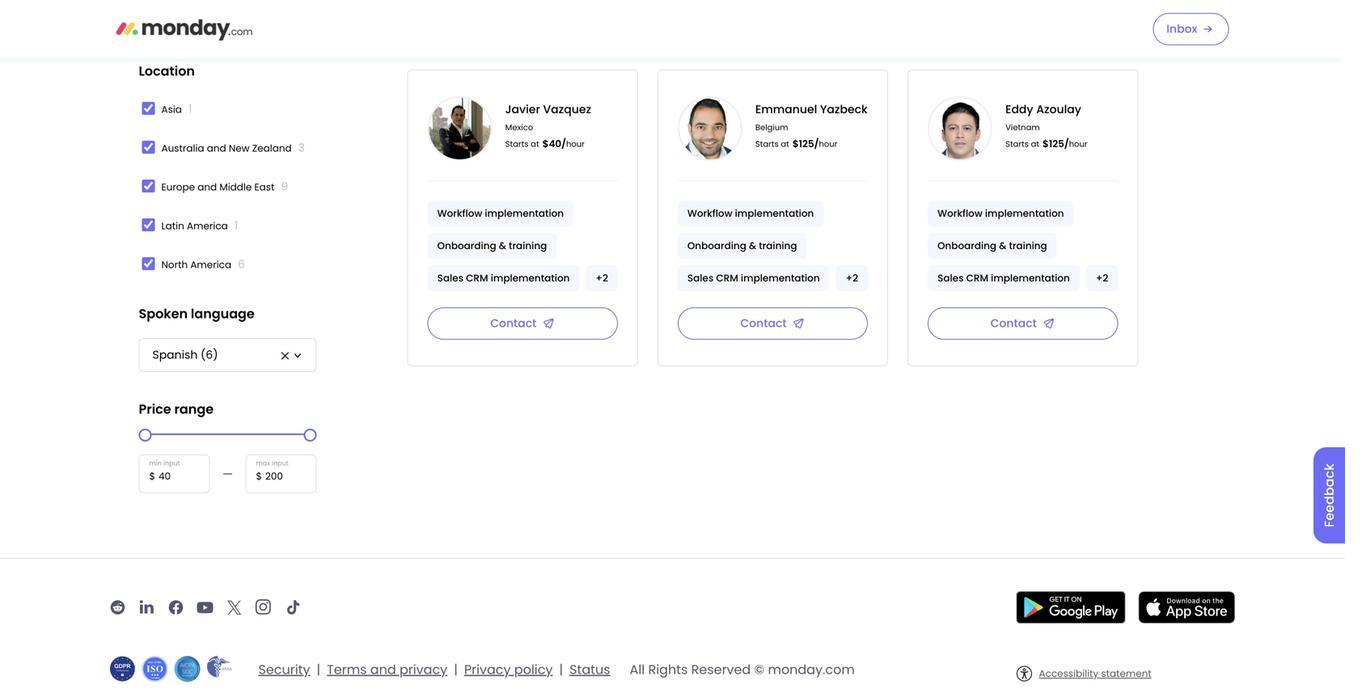 Task type: vqa. For each thing, say whether or not it's contained in the screenshot.


Task type: describe. For each thing, give the bounding box(es) containing it.
australia and new zealand 3
[[161, 140, 305, 156]]

gdpr image
[[110, 656, 136, 682]]

2 vertical spatial and
[[370, 661, 396, 679]]

spanish (6)
[[153, 347, 218, 363]]

sales for javier
[[437, 271, 464, 285]]

location
[[139, 62, 195, 80]]

javier vazquez mexico starts at $40/ hour
[[505, 102, 592, 150]]

input for min input
[[163, 459, 180, 468]]

appstore image
[[1139, 591, 1236, 624]]

emmanuel yazbeck image
[[678, 96, 743, 161]]

azoulay
[[1037, 102, 1082, 117]]

workflow for emmanuel
[[688, 207, 733, 220]]

workflow implementation for eddy
[[938, 207, 1064, 220]]

facebook image
[[168, 600, 184, 616]]

linkdin image
[[139, 600, 155, 616]]

3 | from the left
[[559, 661, 563, 679]]

& for javier
[[499, 239, 506, 252]]

security | terms and privacy | privacy policy | status
[[259, 661, 611, 679]]

hipaa image
[[207, 656, 233, 678]]

eddy azoulay image
[[928, 96, 993, 161]]

platform integration
[[161, 15, 258, 29]]

range
[[174, 400, 214, 418]]

starts for eddy azoulay
[[1006, 138, 1029, 150]]

monday logo image
[[116, 12, 253, 46]]

platform
[[161, 15, 203, 29]]

max
[[256, 459, 270, 468]]

3
[[298, 140, 305, 156]]

latin
[[161, 219, 184, 233]]

onboarding for eddy
[[938, 239, 997, 252]]

status
[[570, 661, 611, 679]]

training for javier
[[509, 239, 547, 252]]

language
[[191, 305, 255, 323]]

hour for yazbeck
[[819, 138, 838, 150]]

crm for javier vazquez
[[466, 271, 488, 285]]

training for emmanuel
[[759, 239, 797, 252]]

workflow for eddy
[[938, 207, 983, 220]]

rights
[[648, 661, 688, 679]]

sales crm implementation for emmanuel
[[688, 271, 820, 285]]

crm for eddy azoulay
[[967, 271, 989, 285]]

all
[[630, 661, 645, 679]]

north
[[161, 258, 188, 271]]

soc image
[[174, 656, 200, 682]]

workflow implementation for javier
[[437, 207, 564, 220]]

integration
[[205, 15, 258, 29]]

inbox button
[[1153, 13, 1229, 45]]

at for emmanuel
[[781, 138, 790, 150]]

sales crm implementation for eddy
[[938, 271, 1070, 285]]

1 | from the left
[[317, 661, 321, 679]]

feedback link
[[1314, 447, 1346, 544]]

+2 for eddy azoulay
[[1096, 271, 1109, 285]]

contact for emmanuel yazbeck
[[741, 316, 787, 331]]

security
[[259, 661, 310, 679]]

america for 6
[[190, 258, 231, 271]]

googleplay image
[[1017, 591, 1126, 624]]

policy
[[514, 661, 553, 679]]

statement
[[1102, 667, 1152, 680]]

privacy
[[400, 661, 448, 679]]

1 slider from the left
[[139, 429, 152, 442]]

contact button for eddy
[[928, 307, 1118, 340]]

spoken
[[139, 305, 188, 323]]

sales for eddy
[[938, 271, 964, 285]]

terms
[[327, 661, 367, 679]]

australia
[[161, 142, 204, 155]]

zealand
[[252, 142, 292, 155]]

accessibility statement link
[[1039, 667, 1152, 681]]

hour for azoulay
[[1069, 138, 1088, 150]]

accessibility statement
[[1039, 667, 1152, 680]]

contact for eddy azoulay
[[991, 316, 1037, 331]]

onboarding & training for eddy azoulay
[[938, 239, 1048, 252]]

and for 3
[[207, 142, 226, 155]]

spoken language
[[139, 305, 255, 323]]

workflow for javier
[[437, 207, 482, 220]]

latin america 1
[[161, 218, 238, 233]]

contact button for emmanuel
[[678, 307, 868, 340]]



Task type: locate. For each thing, give the bounding box(es) containing it.
2 +2 from the left
[[846, 271, 859, 285]]

and
[[207, 142, 226, 155], [198, 180, 217, 194], [370, 661, 396, 679]]

0 horizontal spatial 1
[[188, 101, 192, 117]]

sales for emmanuel
[[688, 271, 714, 285]]

| left privacy at the bottom of page
[[454, 661, 458, 679]]

2 | from the left
[[454, 661, 458, 679]]

$ down max
[[256, 470, 262, 483]]

training for eddy
[[1009, 239, 1048, 252]]

0 horizontal spatial starts
[[505, 138, 529, 150]]

2 slider from the left
[[304, 429, 317, 442]]

middle
[[220, 180, 252, 194]]

2 at from the left
[[781, 138, 790, 150]]

2 hour from the left
[[819, 138, 838, 150]]

1 crm from the left
[[466, 271, 488, 285]]

2 horizontal spatial |
[[559, 661, 563, 679]]

1 contact button from the left
[[428, 307, 618, 340]]

2 onboarding & training from the left
[[688, 239, 797, 252]]

2 horizontal spatial onboarding & training
[[938, 239, 1048, 252]]

2 sales from the left
[[688, 271, 714, 285]]

price
[[139, 400, 171, 418]]

1 vertical spatial 1
[[234, 218, 238, 233]]

0 horizontal spatial onboarding & training
[[437, 239, 547, 252]]

onboarding
[[437, 239, 496, 252], [688, 239, 747, 252], [938, 239, 997, 252]]

1 horizontal spatial &
[[749, 239, 757, 252]]

vietnam
[[1006, 122, 1040, 133]]

eddy azoulay vietnam starts at $125/ hour
[[1006, 102, 1088, 150]]

| left terms
[[317, 661, 321, 679]]

2 crm from the left
[[716, 271, 739, 285]]

0 horizontal spatial |
[[317, 661, 321, 679]]

$ for max input
[[256, 470, 262, 483]]

at inside "javier vazquez mexico starts at $40/ hour"
[[531, 138, 539, 150]]

reddit image
[[110, 600, 126, 616]]

2 horizontal spatial workflow
[[938, 207, 983, 220]]

inbox
[[1167, 21, 1198, 37]]

at
[[531, 138, 539, 150], [781, 138, 790, 150], [1031, 138, 1040, 150]]

+2 for javier vazquez
[[596, 271, 608, 285]]

1 horizontal spatial at
[[781, 138, 790, 150]]

1 workflow implementation from the left
[[437, 207, 564, 220]]

slider
[[139, 429, 152, 442], [304, 429, 317, 442]]

europe and middle east 9
[[161, 179, 288, 195]]

and for 9
[[198, 180, 217, 194]]

and inside "australia and new zealand 3"
[[207, 142, 226, 155]]

1 $ from the left
[[149, 470, 155, 483]]

america inside north america 6
[[190, 258, 231, 271]]

accessibility image
[[1017, 666, 1033, 682]]

1 horizontal spatial 1
[[234, 218, 238, 233]]

hour
[[566, 138, 585, 150], [819, 138, 838, 150], [1069, 138, 1088, 150]]

3 sales crm implementation from the left
[[938, 271, 1070, 285]]

$125/ for azoulay
[[1043, 137, 1069, 150]]

at for javier
[[531, 138, 539, 150]]

1 horizontal spatial |
[[454, 661, 458, 679]]

1 horizontal spatial contact button
[[678, 307, 868, 340]]

1 input from the left
[[163, 459, 180, 468]]

crm for emmanuel yazbeck
[[716, 271, 739, 285]]

mexico
[[505, 122, 533, 133]]

and inside "europe and middle east 9"
[[198, 180, 217, 194]]

3 onboarding & training from the left
[[938, 239, 1048, 252]]

1 horizontal spatial contact
[[741, 316, 787, 331]]

2 onboarding from the left
[[688, 239, 747, 252]]

0 vertical spatial america
[[187, 219, 228, 233]]

europe
[[161, 180, 195, 194]]

max input
[[256, 459, 289, 468]]

$125/ down emmanuel at the top
[[793, 137, 819, 150]]

1 right asia
[[188, 101, 192, 117]]

1 workflow from the left
[[437, 207, 482, 220]]

3 sales from the left
[[938, 271, 964, 285]]

asia
[[161, 103, 182, 116]]

onboarding & training for emmanuel yazbeck
[[688, 239, 797, 252]]

1 sales crm implementation from the left
[[437, 271, 570, 285]]

|
[[317, 661, 321, 679], [454, 661, 458, 679], [559, 661, 563, 679]]

3 contact button from the left
[[928, 307, 1118, 340]]

1 contact from the left
[[490, 316, 537, 331]]

javier
[[505, 102, 540, 117]]

2 input from the left
[[272, 459, 289, 468]]

2 horizontal spatial at
[[1031, 138, 1040, 150]]

new
[[229, 142, 250, 155]]

starts for javier vazquez
[[505, 138, 529, 150]]

3 onboarding from the left
[[938, 239, 997, 252]]

contact button for javier
[[428, 307, 618, 340]]

2 horizontal spatial +2
[[1096, 271, 1109, 285]]

sales
[[437, 271, 464, 285], [688, 271, 714, 285], [938, 271, 964, 285]]

0 horizontal spatial $125/
[[793, 137, 819, 150]]

america for 1
[[187, 219, 228, 233]]

2 $125/ from the left
[[1043, 137, 1069, 150]]

3 at from the left
[[1031, 138, 1040, 150]]

2 $ from the left
[[256, 470, 262, 483]]

0 horizontal spatial contact button
[[428, 307, 618, 340]]

1 sales from the left
[[437, 271, 464, 285]]

input
[[163, 459, 180, 468], [272, 459, 289, 468]]

1 horizontal spatial +2
[[846, 271, 859, 285]]

3 starts from the left
[[1006, 138, 1029, 150]]

$125/ for yazbeck
[[793, 137, 819, 150]]

starts inside eddy azoulay vietnam starts at $125/ hour
[[1006, 138, 1029, 150]]

1 onboarding & training from the left
[[437, 239, 547, 252]]

1 starts from the left
[[505, 138, 529, 150]]

vazquez
[[543, 102, 592, 117]]

onboarding & training for javier vazquez
[[437, 239, 547, 252]]

1 onboarding from the left
[[437, 239, 496, 252]]

0 horizontal spatial training
[[509, 239, 547, 252]]

eddy
[[1006, 102, 1034, 117]]

+2
[[596, 271, 608, 285], [846, 271, 859, 285], [1096, 271, 1109, 285]]

starts inside "emmanuel yazbeck belgium starts at $125/ hour"
[[756, 138, 779, 150]]

feedback
[[1321, 464, 1339, 527]]

starts
[[505, 138, 529, 150], [756, 138, 779, 150], [1006, 138, 1029, 150]]

implementation
[[485, 207, 564, 220], [735, 207, 814, 220], [985, 207, 1064, 220], [491, 271, 570, 285], [741, 271, 820, 285], [991, 271, 1070, 285]]

america left 6
[[190, 258, 231, 271]]

None checkbox
[[142, 102, 155, 115], [142, 257, 155, 270], [142, 102, 155, 115], [142, 257, 155, 270]]

+2 for emmanuel yazbeck
[[846, 271, 859, 285]]

2 horizontal spatial onboarding
[[938, 239, 997, 252]]

twitter image
[[226, 600, 242, 616]]

hour down vazquez on the left top of page
[[566, 138, 585, 150]]

starts for emmanuel yazbeck
[[756, 138, 779, 150]]

spanish
[[153, 347, 198, 363]]

at inside eddy azoulay vietnam starts at $125/ hour
[[1031, 138, 1040, 150]]

3 hour from the left
[[1069, 138, 1088, 150]]

3 contact from the left
[[991, 316, 1037, 331]]

1 horizontal spatial onboarding
[[688, 239, 747, 252]]

onboarding for javier
[[437, 239, 496, 252]]

sales crm implementation for javier
[[437, 271, 570, 285]]

1
[[188, 101, 192, 117], [234, 218, 238, 233]]

1 horizontal spatial sales crm implementation
[[688, 271, 820, 285]]

3 workflow implementation from the left
[[938, 207, 1064, 220]]

youtube image
[[197, 600, 213, 616]]

& for eddy
[[999, 239, 1007, 252]]

2 horizontal spatial hour
[[1069, 138, 1088, 150]]

2 horizontal spatial contact
[[991, 316, 1037, 331]]

$ down min
[[149, 470, 155, 483]]

None number field
[[159, 468, 207, 485], [265, 468, 314, 485], [159, 468, 207, 485], [265, 468, 314, 485]]

at left $40/
[[531, 138, 539, 150]]

hour down 'azoulay'
[[1069, 138, 1088, 150]]

monday.com
[[768, 661, 855, 679]]

min
[[149, 459, 162, 468]]

starts down 'mexico'
[[505, 138, 529, 150]]

1 horizontal spatial workflow
[[688, 207, 733, 220]]

1 training from the left
[[509, 239, 547, 252]]

1 horizontal spatial training
[[759, 239, 797, 252]]

east
[[254, 180, 275, 194]]

$125/ inside eddy azoulay vietnam starts at $125/ hour
[[1043, 137, 1069, 150]]

at down vietnam
[[1031, 138, 1040, 150]]

1 vertical spatial and
[[198, 180, 217, 194]]

0 horizontal spatial &
[[499, 239, 506, 252]]

hour inside "emmanuel yazbeck belgium starts at $125/ hour"
[[819, 138, 838, 150]]

price range
[[139, 400, 214, 418]]

©
[[755, 661, 765, 679]]

contact
[[490, 316, 537, 331], [741, 316, 787, 331], [991, 316, 1037, 331]]

0 vertical spatial and
[[207, 142, 226, 155]]

tiktok image
[[285, 600, 301, 616]]

1 horizontal spatial $125/
[[1043, 137, 1069, 150]]

1 horizontal spatial hour
[[819, 138, 838, 150]]

2 contact button from the left
[[678, 307, 868, 340]]

0 horizontal spatial onboarding
[[437, 239, 496, 252]]

1 horizontal spatial input
[[272, 459, 289, 468]]

0 horizontal spatial input
[[163, 459, 180, 468]]

3 crm from the left
[[967, 271, 989, 285]]

& for emmanuel
[[749, 239, 757, 252]]

1 horizontal spatial starts
[[756, 138, 779, 150]]

america
[[187, 219, 228, 233], [190, 258, 231, 271]]

$125/
[[793, 137, 819, 150], [1043, 137, 1069, 150]]

workflow
[[437, 207, 482, 220], [688, 207, 733, 220], [938, 207, 983, 220]]

input for max input
[[272, 459, 289, 468]]

2 horizontal spatial training
[[1009, 239, 1048, 252]]

hour for vazquez
[[566, 138, 585, 150]]

0 horizontal spatial sales
[[437, 271, 464, 285]]

at inside "emmanuel yazbeck belgium starts at $125/ hour"
[[781, 138, 790, 150]]

&
[[499, 239, 506, 252], [749, 239, 757, 252], [999, 239, 1007, 252]]

asia 1
[[161, 101, 192, 117]]

at down 'belgium'
[[781, 138, 790, 150]]

workflow implementation for emmanuel
[[688, 207, 814, 220]]

2 horizontal spatial sales crm implementation
[[938, 271, 1070, 285]]

$40/
[[543, 137, 566, 150]]

None checkbox
[[142, 15, 155, 28], [142, 141, 155, 154], [142, 180, 155, 193], [142, 218, 155, 231], [142, 15, 155, 28], [142, 141, 155, 154], [142, 180, 155, 193], [142, 218, 155, 231]]

1 down middle
[[234, 218, 238, 233]]

2 horizontal spatial &
[[999, 239, 1007, 252]]

security link
[[259, 660, 310, 680]]

0 horizontal spatial contact
[[490, 316, 537, 331]]

2 sales crm implementation from the left
[[688, 271, 820, 285]]

starts inside "javier vazquez mexico starts at $40/ hour"
[[505, 138, 529, 150]]

reserved
[[692, 661, 751, 679]]

0 horizontal spatial workflow
[[437, 207, 482, 220]]

at for eddy
[[1031, 138, 1040, 150]]

1 horizontal spatial crm
[[716, 271, 739, 285]]

1 at from the left
[[531, 138, 539, 150]]

hour inside eddy azoulay vietnam starts at $125/ hour
[[1069, 138, 1088, 150]]

1 vertical spatial america
[[190, 258, 231, 271]]

sales crm implementation
[[437, 271, 570, 285], [688, 271, 820, 285], [938, 271, 1070, 285]]

$
[[149, 470, 155, 483], [256, 470, 262, 483]]

0 horizontal spatial +2
[[596, 271, 608, 285]]

0 horizontal spatial at
[[531, 138, 539, 150]]

privacy
[[464, 661, 511, 679]]

1 & from the left
[[499, 239, 506, 252]]

2 horizontal spatial starts
[[1006, 138, 1029, 150]]

north america 6
[[161, 256, 245, 272]]

$ for min input
[[149, 470, 155, 483]]

1 +2 from the left
[[596, 271, 608, 285]]

and left new
[[207, 142, 226, 155]]

emmanuel
[[756, 102, 817, 117]]

1 $125/ from the left
[[793, 137, 819, 150]]

0 horizontal spatial sales crm implementation
[[437, 271, 570, 285]]

and left middle
[[198, 180, 217, 194]]

terms and privacy link
[[327, 660, 448, 680]]

2 horizontal spatial sales
[[938, 271, 964, 285]]

iso image
[[142, 656, 168, 682]]

0 horizontal spatial crm
[[466, 271, 488, 285]]

1 horizontal spatial workflow implementation
[[688, 207, 814, 220]]

workflow implementation
[[437, 207, 564, 220], [688, 207, 814, 220], [938, 207, 1064, 220]]

1 horizontal spatial $
[[256, 470, 262, 483]]

contact for javier vazquez
[[490, 316, 537, 331]]

2 horizontal spatial crm
[[967, 271, 989, 285]]

0 horizontal spatial workflow implementation
[[437, 207, 564, 220]]

hour down yazbeck
[[819, 138, 838, 150]]

1 horizontal spatial slider
[[304, 429, 317, 442]]

3 workflow from the left
[[938, 207, 983, 220]]

| right the policy
[[559, 661, 563, 679]]

status link
[[570, 660, 611, 680]]

0 horizontal spatial slider
[[139, 429, 152, 442]]

instagram image
[[255, 600, 272, 616]]

0 vertical spatial 1
[[188, 101, 192, 117]]

onboarding & training
[[437, 239, 547, 252], [688, 239, 797, 252], [938, 239, 1048, 252]]

3 training from the left
[[1009, 239, 1048, 252]]

0 horizontal spatial hour
[[566, 138, 585, 150]]

onboarding for emmanuel
[[688, 239, 747, 252]]

0 horizontal spatial $
[[149, 470, 155, 483]]

min input
[[149, 459, 180, 468]]

3 & from the left
[[999, 239, 1007, 252]]

1 hour from the left
[[566, 138, 585, 150]]

$125/ down 'azoulay'
[[1043, 137, 1069, 150]]

2 starts from the left
[[756, 138, 779, 150]]

starts down vietnam
[[1006, 138, 1029, 150]]

accessibility
[[1039, 667, 1099, 680]]

all rights reserved © monday.com
[[630, 661, 855, 679]]

input right min
[[163, 459, 180, 468]]

america inside latin america 1
[[187, 219, 228, 233]]

6
[[238, 256, 245, 272]]

crm
[[466, 271, 488, 285], [716, 271, 739, 285], [967, 271, 989, 285]]

1 horizontal spatial sales
[[688, 271, 714, 285]]

javier vazquez image
[[428, 96, 492, 161]]

1 horizontal spatial onboarding & training
[[688, 239, 797, 252]]

privacy policy link
[[464, 660, 553, 680]]

hour inside "javier vazquez mexico starts at $40/ hour"
[[566, 138, 585, 150]]

2 horizontal spatial workflow implementation
[[938, 207, 1064, 220]]

(6)
[[201, 347, 218, 363]]

belgium
[[756, 122, 789, 133]]

emmanuel yazbeck belgium starts at $125/ hour
[[756, 102, 868, 150]]

yazbeck
[[820, 102, 868, 117]]

starts down 'belgium'
[[756, 138, 779, 150]]

2 horizontal spatial contact button
[[928, 307, 1118, 340]]

3 +2 from the left
[[1096, 271, 1109, 285]]

2 contact from the left
[[741, 316, 787, 331]]

input right max
[[272, 459, 289, 468]]

america right latin
[[187, 219, 228, 233]]

9
[[281, 179, 288, 195]]

2 workflow implementation from the left
[[688, 207, 814, 220]]

2 workflow from the left
[[688, 207, 733, 220]]

$125/ inside "emmanuel yazbeck belgium starts at $125/ hour"
[[793, 137, 819, 150]]

2 training from the left
[[759, 239, 797, 252]]

2 & from the left
[[749, 239, 757, 252]]

contact button
[[428, 307, 618, 340], [678, 307, 868, 340], [928, 307, 1118, 340]]

training
[[509, 239, 547, 252], [759, 239, 797, 252], [1009, 239, 1048, 252]]

and right terms
[[370, 661, 396, 679]]



